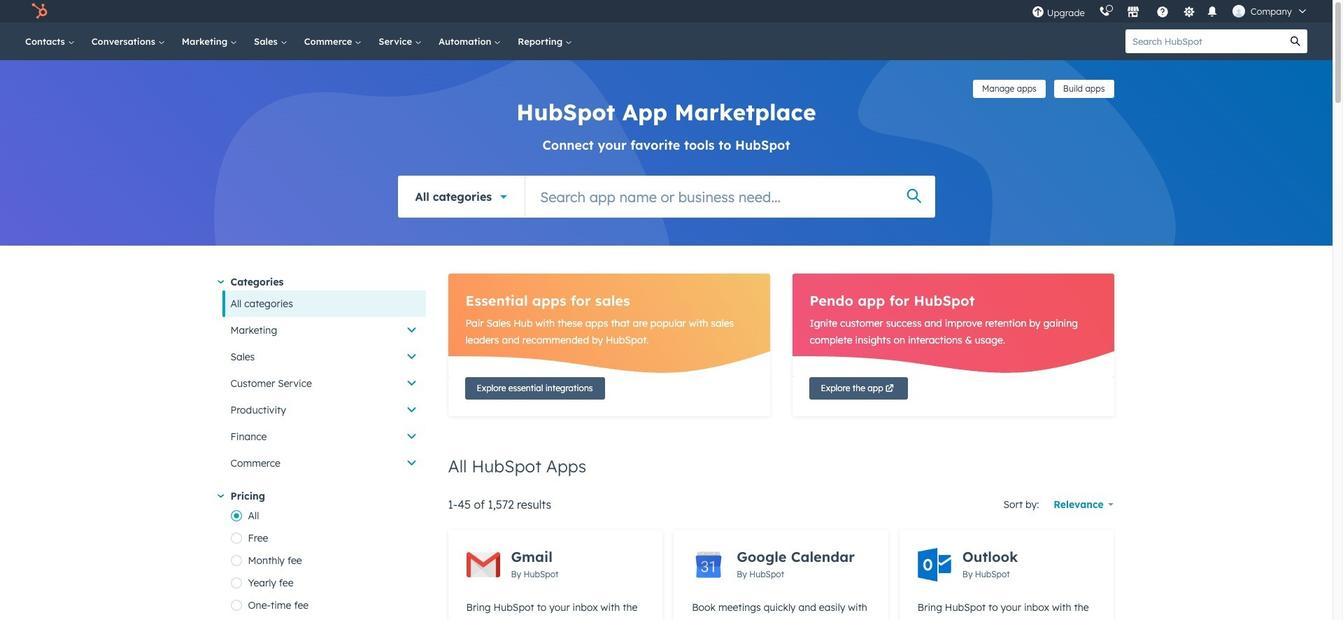 Task type: vqa. For each thing, say whether or not it's contained in the screenshot.
Yobi +
no



Task type: describe. For each thing, give the bounding box(es) containing it.
jacob simon image
[[1233, 5, 1246, 17]]

Search app name or business need... search field
[[526, 176, 935, 218]]

marketplaces image
[[1127, 6, 1140, 19]]



Task type: locate. For each thing, give the bounding box(es) containing it.
caret image
[[217, 280, 224, 284], [217, 494, 224, 498]]

pricing group
[[231, 505, 426, 620]]

2 caret image from the top
[[217, 494, 224, 498]]

1 caret image from the top
[[217, 280, 224, 284]]

1 vertical spatial caret image
[[217, 494, 224, 498]]

0 vertical spatial caret image
[[217, 280, 224, 284]]

menu
[[1025, 0, 1316, 22]]

Search HubSpot search field
[[1126, 29, 1284, 53]]



